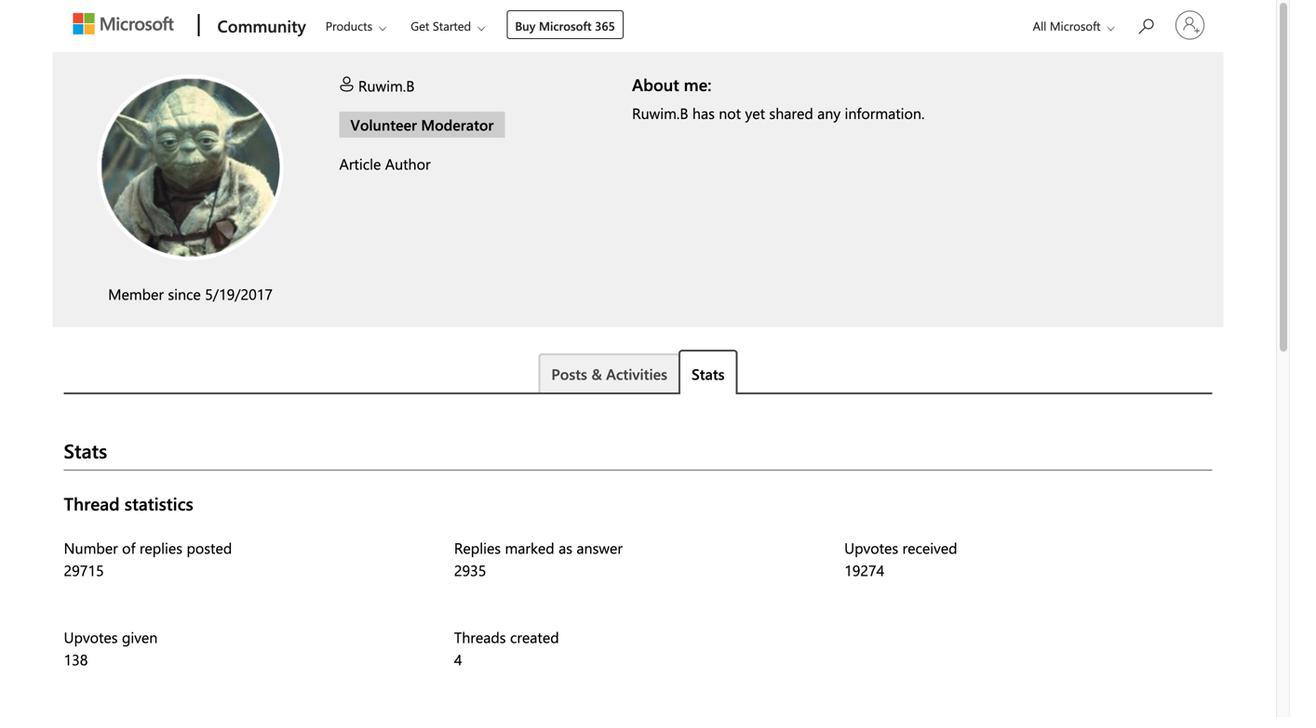 Task type: locate. For each thing, give the bounding box(es) containing it.
5/19/2017
[[205, 284, 273, 304]]

upvotes for 19274
[[845, 538, 899, 558]]

upvotes up "138"
[[64, 628, 118, 648]]

upvotes inside upvotes given 138
[[64, 628, 118, 648]]

0 vertical spatial ruwim.b
[[358, 75, 415, 95]]

0 horizontal spatial ruwim.b
[[358, 75, 415, 95]]

upvotes up 19274
[[845, 538, 899, 558]]

activities
[[606, 364, 668, 384]]

1 horizontal spatial upvotes
[[845, 538, 899, 558]]

microsoft right the all at the top of page
[[1050, 18, 1101, 34]]

community
[[217, 14, 306, 37]]

volunteer
[[351, 115, 417, 135]]

get
[[411, 18, 430, 34]]

1 vertical spatial ruwim.b
[[632, 103, 689, 123]]

ruwim.b down "about" at the top
[[632, 103, 689, 123]]

1 vertical spatial upvotes
[[64, 628, 118, 648]]

upvotes inside upvotes received 19274
[[845, 538, 899, 558]]

19274
[[845, 561, 885, 581]]

get started button
[[399, 1, 500, 51]]

1 microsoft from the left
[[539, 18, 592, 34]]

of
[[122, 538, 135, 558]]

received
[[903, 538, 958, 558]]

ruwim.b inside "about me : ruwim.b has not yet shared any information."
[[632, 103, 689, 123]]

products button
[[314, 1, 401, 51]]

has
[[693, 103, 715, 123]]

stats link
[[679, 350, 738, 395]]

posts
[[552, 364, 587, 384]]

not
[[719, 103, 741, 123]]

microsoft left 365
[[539, 18, 592, 34]]

0 horizontal spatial stats
[[64, 438, 107, 464]]

138
[[64, 650, 88, 670]]

article author
[[339, 154, 431, 174]]

microsoft inside "link"
[[539, 18, 592, 34]]

ruwim.b up volunteer
[[358, 75, 415, 95]]

buy
[[515, 18, 536, 34]]

stats right activities
[[692, 364, 725, 384]]

0 vertical spatial upvotes
[[845, 538, 899, 558]]

1 horizontal spatial stats
[[692, 364, 725, 384]]

2935
[[454, 561, 486, 581]]

volunteer moderator
[[351, 115, 494, 135]]

0 vertical spatial stats
[[692, 364, 725, 384]]

thread statistics
[[64, 492, 193, 516]]

microsoft image
[[73, 13, 174, 34]]

posted
[[187, 538, 232, 558]]

thread
[[64, 492, 120, 516]]

replies
[[140, 538, 183, 558]]

all
[[1033, 18, 1047, 34]]

replies
[[454, 538, 501, 558]]

2 microsoft from the left
[[1050, 18, 1101, 34]]

1 horizontal spatial microsoft
[[1050, 18, 1101, 34]]

information.
[[845, 103, 925, 123]]

started
[[433, 18, 471, 34]]

0 horizontal spatial upvotes
[[64, 628, 118, 648]]

threads created 4
[[454, 628, 559, 670]]

community link
[[208, 1, 312, 51]]

stats
[[692, 364, 725, 384], [64, 438, 107, 464]]

1 horizontal spatial ruwim.b
[[632, 103, 689, 123]]

all microsoft button
[[1018, 1, 1121, 51]]

ruwim.b image
[[97, 74, 284, 261]]

0 horizontal spatial microsoft
[[539, 18, 592, 34]]

all microsoft
[[1033, 18, 1101, 34]]

29715
[[64, 561, 104, 581]]

products
[[326, 18, 373, 34]]

microsoft inside dropdown button
[[1050, 18, 1101, 34]]

number
[[64, 538, 118, 558]]

microsoft
[[539, 18, 592, 34], [1050, 18, 1101, 34]]

statistics
[[125, 492, 193, 516]]

shared
[[769, 103, 814, 123]]

upvotes
[[845, 538, 899, 558], [64, 628, 118, 648]]

posts & activities link
[[539, 354, 681, 393]]

stats up thread
[[64, 438, 107, 464]]

ruwim.b
[[358, 75, 415, 95], [632, 103, 689, 123]]



Task type: vqa. For each thing, say whether or not it's contained in the screenshot.
ACTIVITIES
yes



Task type: describe. For each thing, give the bounding box(es) containing it.
me
[[684, 73, 708, 95]]

member
[[108, 284, 164, 304]]

profile tab tab list
[[64, 350, 1213, 395]]

buy microsoft 365 link
[[507, 10, 624, 39]]

member since 5/19/2017
[[108, 284, 273, 304]]

&
[[592, 364, 602, 384]]

as
[[559, 538, 573, 558]]

microsoft for all
[[1050, 18, 1101, 34]]

yet
[[745, 103, 765, 123]]

any
[[818, 103, 841, 123]]

replies marked as answer 2935
[[454, 538, 623, 581]]

365
[[595, 18, 615, 34]]

marked
[[505, 538, 555, 558]]

microsoft for buy
[[539, 18, 592, 34]]

posts & activities
[[552, 364, 668, 384]]

created
[[510, 628, 559, 648]]

article
[[339, 154, 381, 174]]

since
[[168, 284, 201, 304]]

author
[[385, 154, 431, 174]]

:
[[708, 73, 712, 95]]

moderator
[[421, 115, 494, 135]]

upvotes for 138
[[64, 628, 118, 648]]

get started
[[411, 18, 471, 34]]

upvotes received 19274
[[845, 538, 958, 581]]

1 vertical spatial stats
[[64, 438, 107, 464]]

answer
[[577, 538, 623, 558]]

threads
[[454, 628, 506, 648]]

about me : ruwim.b has not yet shared any information.
[[632, 73, 925, 123]]

given
[[122, 628, 158, 648]]

upvotes given 138
[[64, 628, 158, 670]]

stats inside profile tab tab list
[[692, 364, 725, 384]]

about
[[632, 73, 679, 95]]

4
[[454, 650, 462, 670]]

number of replies posted 29715
[[64, 538, 232, 581]]

buy microsoft 365
[[515, 18, 615, 34]]



